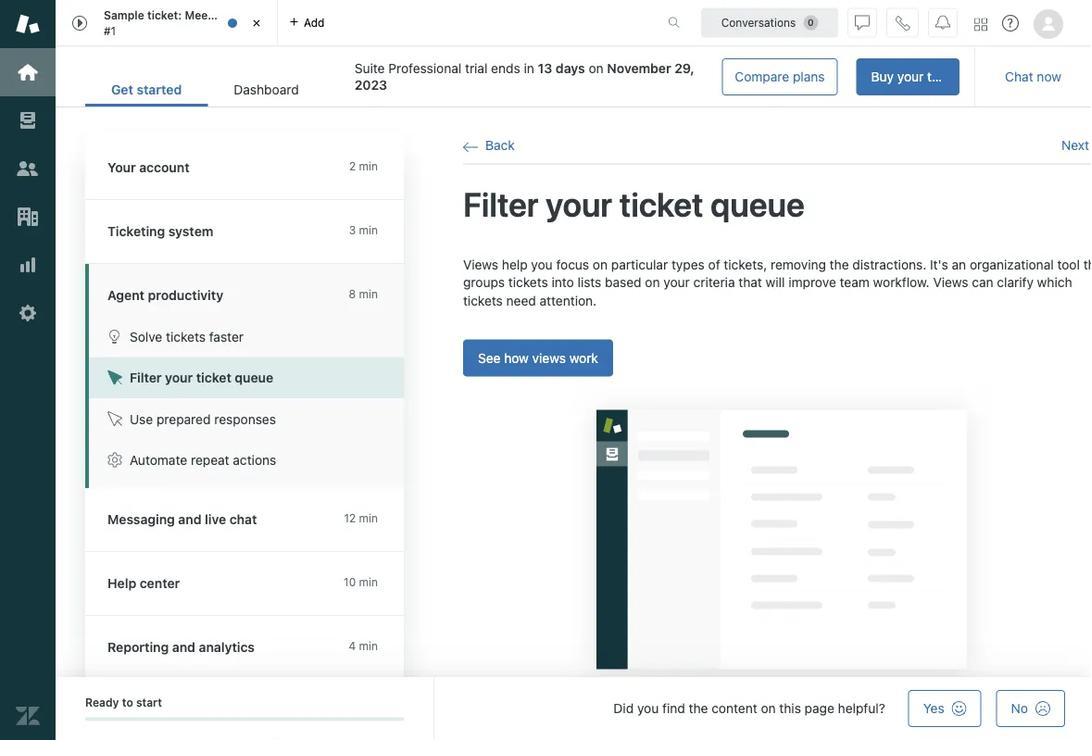 Task type: locate. For each thing, give the bounding box(es) containing it.
min inside reporting and analytics heading
[[359, 640, 378, 653]]

min right 10
[[359, 576, 378, 589]]

and left live
[[178, 512, 202, 527]]

2 horizontal spatial ticket
[[620, 184, 704, 224]]

tab
[[56, 0, 278, 46]]

ready to start
[[85, 696, 162, 709]]

content
[[712, 701, 758, 716]]

4 min
[[349, 640, 378, 653]]

close image
[[247, 14, 266, 32]]

ticket inside sample ticket: meet the ticket #1
[[236, 9, 267, 22]]

1 horizontal spatial filter
[[463, 184, 539, 224]]

1 horizontal spatial you
[[637, 701, 659, 716]]

customers image
[[16, 157, 40, 181]]

min inside help center "heading"
[[359, 576, 378, 589]]

the for did you find the content on this page helpful?
[[689, 701, 708, 716]]

november
[[607, 61, 671, 76]]

filter your ticket queue inside button
[[130, 370, 273, 385]]

distractions.
[[853, 257, 927, 272]]

min inside agent productivity heading
[[359, 288, 378, 301]]

1 vertical spatial the
[[830, 257, 849, 272]]

compare
[[735, 69, 790, 84]]

12
[[344, 512, 356, 525]]

tickets
[[166, 329, 206, 344]]

filter your ticket queue
[[463, 184, 805, 224], [130, 370, 273, 385]]

you inside views help you focus on particular types of tickets, removing the distractions. it's an organizational tool th
[[531, 257, 553, 272]]

indicates location of where to select views. image
[[568, 381, 996, 698]]

particular
[[611, 257, 668, 272]]

add button
[[278, 0, 336, 45]]

2 horizontal spatial the
[[830, 257, 849, 272]]

your inside button
[[165, 370, 193, 385]]

tickets,
[[724, 257, 767, 272]]

1 vertical spatial filter your ticket queue
[[130, 370, 273, 385]]

queue
[[711, 184, 805, 224], [235, 370, 273, 385]]

min right 8 at the top left of page
[[359, 288, 378, 301]]

min right the 3
[[359, 224, 378, 237]]

queue inside button
[[235, 370, 273, 385]]

compare plans
[[735, 69, 825, 84]]

tabs tab list
[[56, 0, 649, 46]]

0 horizontal spatial queue
[[235, 370, 273, 385]]

productivity
[[148, 288, 223, 303]]

min inside messaging and live chat heading
[[359, 512, 378, 525]]

the right the "removing"
[[830, 257, 849, 272]]

12 min
[[344, 512, 378, 525]]

0 vertical spatial ticket
[[236, 9, 267, 22]]

3 min from the top
[[359, 288, 378, 301]]

November 29, 2023 text field
[[355, 61, 695, 93]]

filter down solve
[[130, 370, 162, 385]]

started
[[137, 82, 182, 97]]

section containing suite professional trial ends in
[[340, 58, 960, 95]]

and for analytics
[[172, 640, 195, 655]]

min right 12
[[359, 512, 378, 525]]

ticketing system
[[107, 224, 213, 239]]

your
[[107, 160, 136, 175]]

the inside sample ticket: meet the ticket #1
[[215, 9, 233, 22]]

suite
[[355, 61, 385, 76]]

on inside section
[[589, 61, 604, 76]]

0 vertical spatial filter your ticket queue
[[463, 184, 805, 224]]

and inside reporting and analytics heading
[[172, 640, 195, 655]]

ticket up use prepared responses
[[196, 370, 231, 385]]

the right the meet
[[215, 9, 233, 22]]

queue down solve tickets faster button
[[235, 370, 273, 385]]

ticket inside button
[[196, 370, 231, 385]]

trial
[[465, 61, 488, 76], [928, 69, 950, 84]]

0 vertical spatial on
[[589, 61, 604, 76]]

2 horizontal spatial your
[[898, 69, 924, 84]]

0 vertical spatial your
[[898, 69, 924, 84]]

your
[[898, 69, 924, 84], [546, 184, 613, 224], [165, 370, 193, 385]]

see how views work button
[[463, 339, 613, 376]]

2 min
[[349, 160, 378, 173]]

1 horizontal spatial queue
[[711, 184, 805, 224]]

notifications image
[[936, 15, 951, 30]]

the for sample ticket: meet the ticket #1
[[215, 9, 233, 22]]

6 min from the top
[[359, 640, 378, 653]]

did
[[614, 701, 634, 716]]

your right the 'buy'
[[898, 69, 924, 84]]

on left this
[[761, 701, 776, 716]]

3 min
[[349, 224, 378, 237]]

0 horizontal spatial ticket
[[196, 370, 231, 385]]

queue inside content-title region
[[711, 184, 805, 224]]

queue up tickets,
[[711, 184, 805, 224]]

1 vertical spatial on
[[593, 257, 608, 272]]

on
[[589, 61, 604, 76], [593, 257, 608, 272], [761, 701, 776, 716]]

0 vertical spatial filter
[[463, 184, 539, 224]]

plans
[[793, 69, 825, 84]]

2 vertical spatial on
[[761, 701, 776, 716]]

min inside your account heading
[[359, 160, 378, 173]]

section
[[340, 58, 960, 95]]

1 vertical spatial your
[[546, 184, 613, 224]]

ends
[[491, 61, 520, 76]]

0 horizontal spatial the
[[215, 9, 233, 22]]

2 vertical spatial your
[[165, 370, 193, 385]]

meet
[[185, 9, 212, 22]]

region
[[463, 255, 1091, 702]]

0 horizontal spatial filter your ticket queue
[[130, 370, 273, 385]]

1 horizontal spatial filter your ticket queue
[[463, 184, 805, 224]]

get started image
[[16, 60, 40, 84]]

min for your account
[[359, 160, 378, 173]]

automate repeat actions
[[130, 453, 276, 468]]

trial left "ends"
[[465, 61, 488, 76]]

the inside footer
[[689, 701, 708, 716]]

0 vertical spatial you
[[531, 257, 553, 272]]

your inside content-title region
[[546, 184, 613, 224]]

zendesk image
[[16, 704, 40, 728]]

chat now button
[[991, 58, 1077, 95]]

suite professional trial ends in 13 days on
[[355, 61, 607, 76]]

your for buy your trial button
[[898, 69, 924, 84]]

the
[[215, 9, 233, 22], [830, 257, 849, 272], [689, 701, 708, 716]]

1 vertical spatial filter
[[130, 370, 162, 385]]

0 horizontal spatial trial
[[465, 61, 488, 76]]

chat
[[230, 512, 257, 527]]

professional
[[388, 61, 462, 76]]

filter your ticket queue up particular at the top of the page
[[463, 184, 805, 224]]

2 min from the top
[[359, 224, 378, 237]]

your inside button
[[898, 69, 924, 84]]

filter your ticket queue button
[[89, 357, 404, 398]]

solve tickets faster
[[130, 329, 244, 344]]

4 min from the top
[[359, 512, 378, 525]]

to
[[122, 696, 133, 709]]

1 min from the top
[[359, 160, 378, 173]]

conversations
[[721, 16, 796, 29]]

min right 2 at the top left of page
[[359, 160, 378, 173]]

0 vertical spatial the
[[215, 9, 233, 22]]

min right 4
[[359, 640, 378, 653]]

0 horizontal spatial your
[[165, 370, 193, 385]]

5 min from the top
[[359, 576, 378, 589]]

2023
[[355, 77, 387, 93]]

1 horizontal spatial ticket
[[236, 9, 267, 22]]

your account
[[107, 160, 190, 175]]

1 horizontal spatial the
[[689, 701, 708, 716]]

1 horizontal spatial your
[[546, 184, 613, 224]]

ticket up particular at the top of the page
[[620, 184, 704, 224]]

get help image
[[1002, 15, 1019, 32]]

0 vertical spatial queue
[[711, 184, 805, 224]]

trial down "notifications" icon
[[928, 69, 950, 84]]

filter inside button
[[130, 370, 162, 385]]

0 horizontal spatial filter
[[130, 370, 162, 385]]

prepared
[[157, 411, 211, 427]]

agent productivity heading
[[85, 264, 422, 316]]

help
[[502, 257, 528, 272]]

filter your ticket queue up use prepared responses
[[130, 370, 273, 385]]

now
[[1037, 69, 1062, 84]]

an
[[952, 257, 966, 272]]

solve tickets faster button
[[89, 316, 404, 357]]

0 vertical spatial and
[[178, 512, 202, 527]]

th
[[1084, 257, 1091, 272]]

region containing views help you focus on particular types of tickets, removing the distractions. it's an organizational tool th
[[463, 255, 1091, 702]]

zendesk products image
[[975, 18, 988, 31]]

0 horizontal spatial you
[[531, 257, 553, 272]]

solve
[[130, 329, 162, 344]]

on inside views help you focus on particular types of tickets, removing the distractions. it's an organizational tool th
[[593, 257, 608, 272]]

1 horizontal spatial trial
[[928, 69, 950, 84]]

min for help center
[[359, 576, 378, 589]]

filter
[[463, 184, 539, 224], [130, 370, 162, 385]]

1 vertical spatial and
[[172, 640, 195, 655]]

footer
[[56, 677, 1091, 740]]

trial inside button
[[928, 69, 950, 84]]

you inside footer
[[637, 701, 659, 716]]

the right find
[[689, 701, 708, 716]]

organizational
[[970, 257, 1054, 272]]

on right days
[[589, 61, 604, 76]]

min inside ticketing system heading
[[359, 224, 378, 237]]

2 vertical spatial the
[[689, 701, 708, 716]]

your up prepared
[[165, 370, 193, 385]]

8 min
[[349, 288, 378, 301]]

next button
[[1062, 137, 1091, 154]]

start
[[136, 696, 162, 709]]

1 vertical spatial you
[[637, 701, 659, 716]]

admin image
[[16, 301, 40, 325]]

and left analytics
[[172, 640, 195, 655]]

your for content-title region
[[546, 184, 613, 224]]

conversations button
[[701, 8, 838, 38]]

filter down back
[[463, 184, 539, 224]]

buy your trial
[[871, 69, 950, 84]]

1 vertical spatial ticket
[[620, 184, 704, 224]]

and inside messaging and live chat heading
[[178, 512, 202, 527]]

automate
[[130, 453, 187, 468]]

views
[[463, 257, 499, 272]]

1 vertical spatial queue
[[235, 370, 273, 385]]

ticket right the meet
[[236, 9, 267, 22]]

4
[[349, 640, 356, 653]]

and
[[178, 512, 202, 527], [172, 640, 195, 655]]

ticket
[[236, 9, 267, 22], [620, 184, 704, 224], [196, 370, 231, 385]]

on right focus
[[593, 257, 608, 272]]

filter inside content-title region
[[463, 184, 539, 224]]

tab list
[[85, 72, 325, 107]]

your up focus
[[546, 184, 613, 224]]

you right help
[[531, 257, 553, 272]]

2 vertical spatial ticket
[[196, 370, 231, 385]]

you right did
[[637, 701, 659, 716]]

footer containing did you find the content on this page helpful?
[[56, 677, 1091, 740]]



Task type: describe. For each thing, give the bounding box(es) containing it.
chat now
[[1005, 69, 1062, 84]]

add
[[304, 16, 325, 29]]

focus
[[556, 257, 589, 272]]

yes
[[923, 701, 945, 716]]

#1
[[104, 24, 116, 37]]

dashboard tab
[[208, 72, 325, 107]]

automate repeat actions button
[[89, 440, 404, 481]]

trial for professional
[[465, 61, 488, 76]]

it's
[[930, 257, 949, 272]]

trial for your
[[928, 69, 950, 84]]

get
[[111, 82, 133, 97]]

actions
[[233, 453, 276, 468]]

views
[[532, 350, 566, 365]]

repeat
[[191, 453, 229, 468]]

removing
[[771, 257, 826, 272]]

10
[[344, 576, 356, 589]]

progress-bar progress bar
[[85, 717, 404, 721]]

reporting and analytics
[[107, 640, 255, 655]]

main element
[[0, 0, 56, 740]]

views help you focus on particular types of tickets, removing the distractions. it's an organizational tool th
[[463, 257, 1091, 308]]

organizations image
[[16, 205, 40, 229]]

ticketing system heading
[[85, 200, 422, 264]]

use
[[130, 411, 153, 427]]

help center
[[107, 576, 180, 591]]

system
[[168, 224, 213, 239]]

min for messaging and live chat
[[359, 512, 378, 525]]

types
[[672, 257, 705, 272]]

views image
[[16, 108, 40, 132]]

2
[[349, 160, 356, 173]]

buy
[[871, 69, 894, 84]]

filter your ticket queue inside content-title region
[[463, 184, 805, 224]]

analytics
[[199, 640, 255, 655]]

tab list containing get started
[[85, 72, 325, 107]]

find
[[663, 701, 685, 716]]

agent
[[107, 288, 145, 303]]

messaging and live chat heading
[[85, 488, 422, 552]]

ticket inside content-title region
[[620, 184, 704, 224]]

next
[[1062, 138, 1090, 153]]

agent productivity
[[107, 288, 223, 303]]

get started
[[111, 82, 182, 97]]

days
[[556, 61, 585, 76]]

buy your trial button
[[857, 58, 960, 95]]

live
[[205, 512, 226, 527]]

messaging
[[107, 512, 175, 527]]

help
[[107, 576, 136, 591]]

min for ticketing system
[[359, 224, 378, 237]]

8
[[349, 288, 356, 301]]

and for live
[[178, 512, 202, 527]]

reporting image
[[16, 253, 40, 277]]

on inside footer
[[761, 701, 776, 716]]

responses
[[214, 411, 276, 427]]

ticket:
[[147, 9, 182, 22]]

13
[[538, 61, 553, 76]]

help center heading
[[85, 552, 422, 616]]

no
[[1011, 701, 1028, 716]]

zendesk support image
[[16, 12, 40, 36]]

3
[[349, 224, 356, 237]]

use prepared responses
[[130, 411, 276, 427]]

min for agent productivity
[[359, 288, 378, 301]]

use prepared responses button
[[89, 398, 404, 440]]

center
[[140, 576, 180, 591]]

account
[[139, 160, 190, 175]]

yes button
[[909, 690, 982, 727]]

page
[[805, 701, 835, 716]]

see
[[478, 350, 501, 365]]

dashboard
[[234, 82, 299, 97]]

in
[[524, 61, 534, 76]]

sample
[[104, 9, 144, 22]]

ticketing
[[107, 224, 165, 239]]

this
[[780, 701, 801, 716]]

how
[[504, 350, 529, 365]]

back button
[[463, 137, 515, 154]]

chat
[[1005, 69, 1034, 84]]

button displays agent's chat status as invisible. image
[[855, 15, 870, 30]]

content-title region
[[463, 183, 1091, 226]]

min for reporting and analytics
[[359, 640, 378, 653]]

tool
[[1058, 257, 1080, 272]]

reporting and analytics heading
[[85, 616, 422, 680]]

see how views work
[[478, 350, 598, 365]]

reporting
[[107, 640, 169, 655]]

did you find the content on this page helpful?
[[614, 701, 885, 716]]

10 min
[[344, 576, 378, 589]]

tab containing sample ticket: meet the ticket
[[56, 0, 278, 46]]

sample ticket: meet the ticket #1
[[104, 9, 267, 37]]

november 29, 2023
[[355, 61, 695, 93]]

of
[[708, 257, 720, 272]]

your account heading
[[85, 136, 422, 200]]

helpful?
[[838, 701, 885, 716]]

work
[[570, 350, 598, 365]]

ready
[[85, 696, 119, 709]]

the inside views help you focus on particular types of tickets, removing the distractions. it's an organizational tool th
[[830, 257, 849, 272]]

back
[[485, 138, 515, 153]]



Task type: vqa. For each thing, say whether or not it's contained in the screenshot.
min associated with Help center
yes



